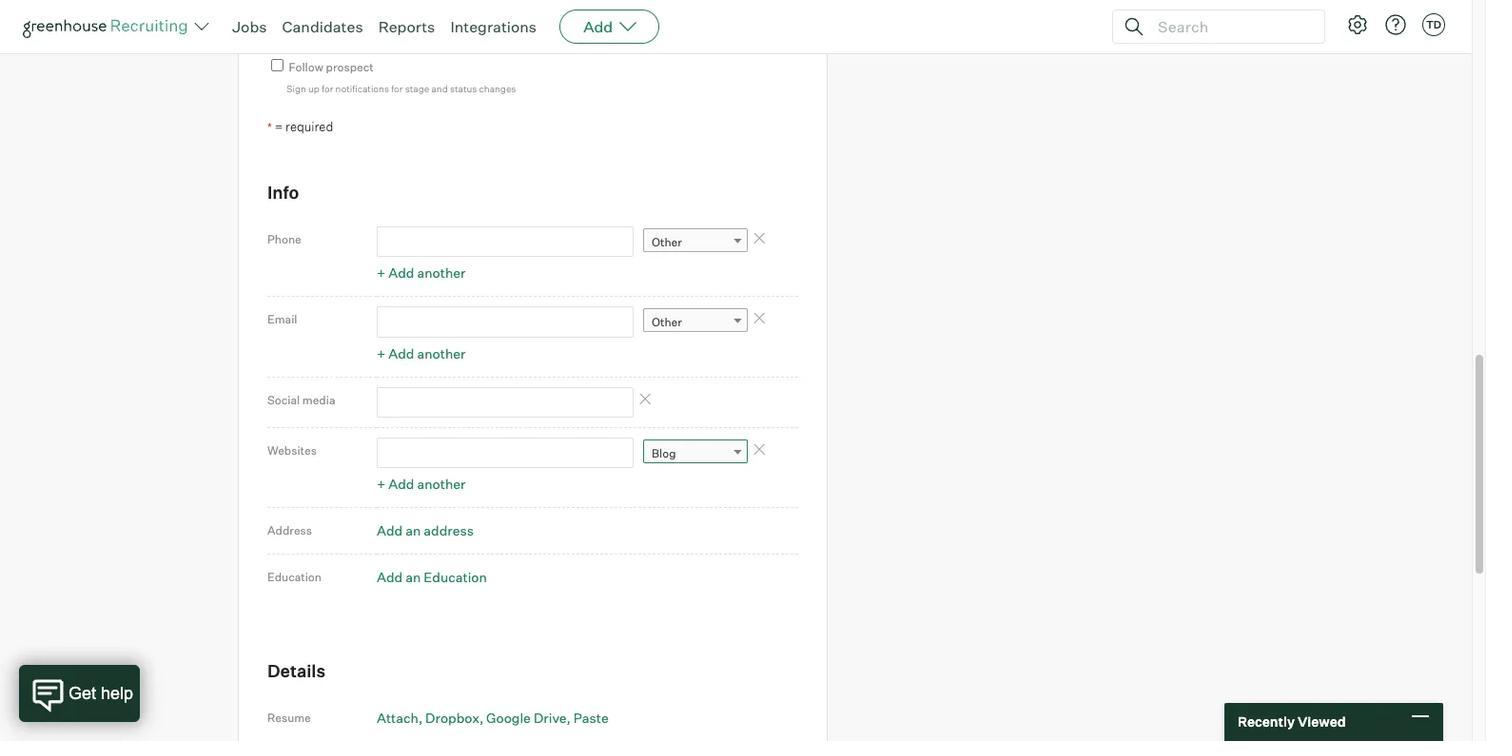 Task type: describe. For each thing, give the bounding box(es) containing it.
attach
[[377, 710, 419, 726]]

prospect
[[326, 60, 374, 74]]

td button
[[1423, 13, 1446, 36]]

td
[[1427, 18, 1442, 31]]

drive
[[534, 710, 567, 726]]

recently
[[1238, 714, 1295, 730]]

status
[[450, 83, 477, 95]]

another for websites
[[417, 476, 466, 492]]

paste link
[[574, 710, 609, 726]]

notifications
[[336, 83, 389, 95]]

dropbox link
[[426, 710, 484, 726]]

+ add another link for phone
[[377, 265, 466, 281]]

+ add another for websites
[[377, 476, 466, 492]]

configure image
[[1347, 13, 1370, 36]]

integrations link
[[451, 17, 537, 36]]

+ for phone
[[377, 265, 386, 281]]

info
[[267, 182, 299, 203]]

0 horizontal spatial education
[[267, 571, 322, 585]]

recently viewed
[[1238, 714, 1346, 730]]

follow prospect
[[289, 60, 374, 74]]

google drive link
[[486, 710, 571, 726]]

email
[[267, 312, 297, 327]]

+ add another for email
[[377, 345, 466, 361]]

add an address
[[377, 523, 474, 539]]

jobs
[[232, 17, 267, 36]]

greenhouse recruiting image
[[23, 15, 194, 38]]

address
[[267, 524, 312, 538]]

1 for from the left
[[322, 83, 334, 95]]

integrations
[[451, 17, 537, 36]]

required
[[286, 119, 333, 134]]

2 for from the left
[[391, 83, 403, 95]]

an for education
[[406, 570, 421, 586]]

Follow prospect checkbox
[[271, 59, 284, 71]]

reports
[[378, 17, 435, 36]]

add button
[[560, 10, 660, 44]]

websites
[[267, 444, 317, 458]]

+ for email
[[377, 345, 386, 361]]

Search text field
[[1154, 13, 1308, 40]]

1 horizontal spatial education
[[424, 570, 487, 586]]

+ for websites
[[377, 476, 386, 492]]

up
[[308, 83, 320, 95]]

add an education
[[377, 570, 487, 586]]

another for phone
[[417, 265, 466, 281]]

details
[[267, 661, 326, 682]]

social media
[[267, 393, 336, 407]]

sign
[[287, 83, 306, 95]]

media
[[303, 393, 336, 407]]

attach dropbox google drive paste
[[377, 710, 609, 726]]



Task type: vqa. For each thing, say whether or not it's contained in the screenshot.
3rd + ADD ANOTHER from the bottom
yes



Task type: locate. For each thing, give the bounding box(es) containing it.
add
[[584, 17, 613, 36], [389, 265, 414, 281], [389, 345, 414, 361], [389, 476, 414, 492], [377, 523, 403, 539], [377, 570, 403, 586]]

1 vertical spatial an
[[406, 570, 421, 586]]

+ inside websites "element"
[[377, 476, 386, 492]]

1 vertical spatial + add another link
[[377, 345, 466, 361]]

other link for phone
[[643, 229, 748, 256]]

0 vertical spatial + add another link
[[377, 265, 466, 281]]

other link for email
[[643, 309, 748, 336]]

other link
[[643, 229, 748, 256], [643, 309, 748, 336]]

3 + add another from the top
[[377, 476, 466, 492]]

add inside add popup button
[[584, 17, 613, 36]]

another
[[417, 265, 466, 281], [417, 345, 466, 361], [417, 476, 466, 492]]

1 + add another from the top
[[377, 265, 466, 281]]

2 vertical spatial another
[[417, 476, 466, 492]]

an for address
[[406, 523, 421, 539]]

for
[[322, 83, 334, 95], [391, 83, 403, 95]]

dropbox
[[426, 710, 480, 726]]

another inside websites "element"
[[417, 476, 466, 492]]

None text field
[[268, 5, 593, 35]]

blog link
[[643, 440, 748, 468]]

2 vertical spatial +
[[377, 476, 386, 492]]

=
[[275, 119, 283, 134]]

paste
[[574, 710, 609, 726]]

candidates
[[282, 17, 363, 36]]

candidates link
[[282, 17, 363, 36]]

+ add another link for email
[[377, 345, 466, 361]]

follow
[[289, 60, 324, 74]]

another for email
[[417, 345, 466, 361]]

jobs link
[[232, 17, 267, 36]]

2 + add another from the top
[[377, 345, 466, 361]]

td button
[[1419, 10, 1450, 40]]

0 vertical spatial + add another
[[377, 265, 466, 281]]

*
[[267, 120, 272, 134]]

education
[[424, 570, 487, 586], [267, 571, 322, 585]]

2 + from the top
[[377, 345, 386, 361]]

changes
[[479, 83, 516, 95]]

+ add another link for websites
[[377, 476, 466, 492]]

google
[[486, 710, 531, 726]]

viewed
[[1298, 714, 1346, 730]]

2 an from the top
[[406, 570, 421, 586]]

1 an from the top
[[406, 523, 421, 539]]

other
[[652, 235, 682, 249], [652, 316, 682, 330]]

an
[[406, 523, 421, 539], [406, 570, 421, 586]]

0 vertical spatial another
[[417, 265, 466, 281]]

+ add another
[[377, 265, 466, 281], [377, 345, 466, 361], [377, 476, 466, 492]]

1 + from the top
[[377, 265, 386, 281]]

1 another from the top
[[417, 265, 466, 281]]

education down 'address' in the left of the page
[[267, 571, 322, 585]]

1 vertical spatial other link
[[643, 309, 748, 336]]

1 horizontal spatial for
[[391, 83, 403, 95]]

0 horizontal spatial for
[[322, 83, 334, 95]]

address
[[424, 523, 474, 539]]

add inside websites "element"
[[389, 476, 414, 492]]

for right up
[[322, 83, 334, 95]]

1 other link from the top
[[643, 229, 748, 256]]

2 another from the top
[[417, 345, 466, 361]]

0 vertical spatial +
[[377, 265, 386, 281]]

0 vertical spatial other link
[[643, 229, 748, 256]]

resume
[[267, 711, 311, 725]]

sign up for notifications for stage and status changes
[[287, 83, 516, 95]]

1 vertical spatial +
[[377, 345, 386, 361]]

websites element
[[377, 438, 799, 498]]

2 + add another link from the top
[[377, 345, 466, 361]]

blog
[[652, 447, 676, 461]]

other for email
[[652, 316, 682, 330]]

for left stage
[[391, 83, 403, 95]]

an left address
[[406, 523, 421, 539]]

phone
[[267, 232, 302, 246]]

2 vertical spatial + add another
[[377, 476, 466, 492]]

other for phone
[[652, 235, 682, 249]]

attach link
[[377, 710, 423, 726]]

* = required
[[267, 119, 333, 134]]

3 another from the top
[[417, 476, 466, 492]]

1 vertical spatial another
[[417, 345, 466, 361]]

2 vertical spatial + add another link
[[377, 476, 466, 492]]

and
[[432, 83, 448, 95]]

2 other from the top
[[652, 316, 682, 330]]

add an address link
[[377, 523, 474, 539]]

an down add an address
[[406, 570, 421, 586]]

education down address
[[424, 570, 487, 586]]

+ add another inside websites "element"
[[377, 476, 466, 492]]

add an education link
[[377, 570, 487, 586]]

1 vertical spatial other
[[652, 316, 682, 330]]

+ add another link inside websites "element"
[[377, 476, 466, 492]]

3 + from the top
[[377, 476, 386, 492]]

reports link
[[378, 17, 435, 36]]

social
[[267, 393, 300, 407]]

+ add another link
[[377, 265, 466, 281], [377, 345, 466, 361], [377, 476, 466, 492]]

stage
[[405, 83, 429, 95]]

0 vertical spatial other
[[652, 235, 682, 249]]

1 other from the top
[[652, 235, 682, 249]]

+
[[377, 265, 386, 281], [377, 345, 386, 361], [377, 476, 386, 492]]

2 other link from the top
[[643, 309, 748, 336]]

1 vertical spatial + add another
[[377, 345, 466, 361]]

1 + add another link from the top
[[377, 265, 466, 281]]

0 vertical spatial an
[[406, 523, 421, 539]]

+ add another for phone
[[377, 265, 466, 281]]

3 + add another link from the top
[[377, 476, 466, 492]]

None text field
[[377, 226, 634, 257], [377, 307, 634, 338], [377, 387, 634, 418], [377, 438, 634, 469], [377, 226, 634, 257], [377, 307, 634, 338], [377, 387, 634, 418], [377, 438, 634, 469]]



